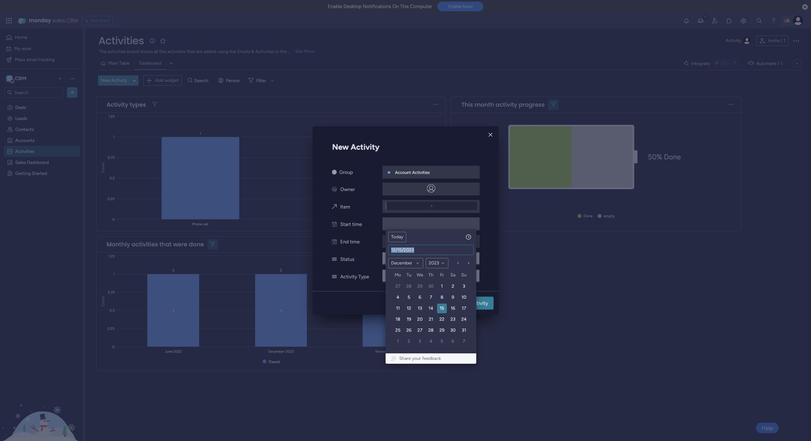 Task type: describe. For each thing, give the bounding box(es) containing it.
v2 multiple person column image
[[332, 187, 337, 193]]

20 button
[[415, 315, 425, 325]]

11
[[396, 306, 400, 312]]

0 vertical spatial 4 button
[[393, 293, 403, 303]]

using
[[217, 49, 228, 54]]

enable for enable now!
[[448, 4, 462, 9]]

23
[[451, 317, 456, 323]]

now!
[[463, 4, 473, 9]]

enable desktop notifications on this computer
[[328, 4, 432, 9]]

/ for automate
[[778, 61, 780, 66]]

30 for 30 button to the right
[[451, 328, 456, 334]]

emails settings image
[[741, 17, 747, 24]]

this month activity progress
[[462, 101, 545, 109]]

1 the from the left
[[160, 49, 166, 54]]

sales
[[15, 160, 26, 165]]

share your feedback
[[400, 356, 441, 362]]

14
[[429, 306, 434, 312]]

v2 status image
[[332, 274, 337, 280]]

monday
[[29, 17, 51, 24]]

16
[[451, 306, 456, 312]]

sales
[[52, 17, 65, 24]]

the activities board shows all the activities that are added using the emails & activities in the page.
[[99, 49, 299, 54]]

home button
[[4, 32, 70, 43]]

1 horizontal spatial 2 button
[[448, 282, 458, 292]]

christina overa image
[[794, 16, 804, 26]]

activity inside button
[[111, 78, 127, 83]]

crm inside workspace selection element
[[15, 75, 26, 82]]

1 horizontal spatial that
[[187, 49, 195, 54]]

feedback
[[422, 356, 441, 362]]

dapulse date column image
[[332, 239, 337, 245]]

Search field
[[193, 76, 212, 85]]

add widget
[[155, 78, 179, 83]]

invite members image
[[712, 17, 719, 24]]

sunday element
[[459, 272, 470, 282]]

50% done
[[648, 153, 681, 162]]

monthly activities that were done
[[107, 241, 204, 249]]

1 vertical spatial 6 button
[[448, 337, 458, 347]]

inbox image
[[698, 17, 704, 24]]

1 horizontal spatial 7
[[463, 339, 466, 345]]

filter button
[[246, 76, 276, 86]]

month
[[475, 101, 494, 109]]

0 horizontal spatial 27 button
[[393, 282, 403, 292]]

dashboard inside list box
[[27, 160, 49, 165]]

1 vertical spatial done
[[584, 214, 593, 219]]

0 horizontal spatial 3 button
[[415, 337, 425, 347]]

1 vertical spatial 27 button
[[415, 326, 425, 336]]

18 button
[[393, 315, 403, 325]]

select product image
[[6, 17, 12, 24]]

1 horizontal spatial 5
[[441, 339, 444, 345]]

1 vertical spatial 5 button
[[437, 337, 447, 347]]

dashboard button
[[135, 58, 166, 69]]

17 button
[[459, 304, 469, 314]]

0 vertical spatial done
[[664, 153, 681, 162]]

enable now!
[[448, 4, 473, 9]]

more dots image for this month activity progress
[[729, 102, 734, 107]]

activity inside button
[[471, 301, 489, 307]]

1 horizontal spatial 7 button
[[459, 337, 469, 347]]

workspace image
[[6, 75, 13, 82]]

activity button
[[724, 36, 754, 46]]

26 button
[[404, 326, 414, 336]]

sales dashboard
[[15, 160, 49, 165]]

activity left types
[[107, 101, 128, 109]]

tu
[[407, 273, 412, 278]]

1 vertical spatial 4 button
[[426, 337, 436, 347]]

new activity inside new activity button
[[101, 78, 127, 83]]

monday element
[[393, 272, 404, 282]]

Activities field
[[97, 33, 146, 48]]

help button
[[757, 423, 779, 434]]

deals
[[15, 105, 26, 110]]

main
[[108, 61, 118, 66]]

1 horizontal spatial 6
[[452, 339, 455, 345]]

activity
[[496, 101, 518, 109]]

december
[[391, 261, 412, 266]]

2 for the left 2 button
[[408, 339, 411, 345]]

start
[[341, 222, 351, 228]]

public board image
[[7, 170, 13, 177]]

start time
[[341, 222, 362, 228]]

widget
[[165, 78, 179, 83]]

0 vertical spatial 29
[[418, 284, 423, 290]]

0 vertical spatial 7 button
[[426, 293, 436, 303]]

add
[[155, 78, 164, 83]]

dashboard inside button
[[139, 61, 161, 66]]

v2 board relation small image
[[332, 204, 337, 210]]

table
[[119, 61, 130, 66]]

sa
[[451, 273, 456, 278]]

see for see more
[[296, 49, 303, 54]]

your
[[412, 356, 421, 362]]

1 down 25 button
[[397, 339, 399, 345]]

more
[[304, 49, 315, 54]]

time for end time
[[350, 239, 360, 245]]

automate / 1
[[757, 61, 783, 66]]

account activities
[[395, 170, 430, 175]]

dapulse close image
[[803, 4, 808, 10]]

new activity inside new activity dialog
[[332, 142, 380, 152]]

17
[[462, 306, 466, 312]]

cancel button
[[421, 297, 447, 310]]

done
[[189, 241, 204, 249]]

notifications
[[363, 4, 391, 9]]

0 horizontal spatial that
[[160, 241, 172, 249]]

1 vertical spatial 4
[[430, 339, 433, 345]]

end
[[341, 239, 349, 245]]

1 vertical spatial 28
[[429, 328, 434, 334]]

1 inside button
[[784, 38, 786, 43]]

show board description image
[[149, 38, 156, 44]]

more dots image
[[434, 242, 438, 247]]

0 vertical spatial 6 button
[[415, 293, 425, 303]]

1 vertical spatial 3
[[419, 339, 421, 345]]

getting started
[[15, 171, 47, 176]]

c
[[8, 76, 11, 81]]

1 right automate on the right top of the page
[[781, 61, 783, 66]]

activity inside popup button
[[726, 38, 742, 43]]

0 horizontal spatial this
[[400, 4, 409, 9]]

see for see plans
[[90, 18, 98, 23]]

see plans button
[[82, 16, 113, 26]]

0 vertical spatial 5
[[408, 295, 411, 301]]

add view image
[[170, 61, 173, 66]]

lottie animation image
[[0, 377, 83, 442]]

page.
[[288, 49, 299, 54]]

my work button
[[4, 44, 70, 54]]

add time image
[[466, 234, 472, 241]]

cancel
[[426, 301, 442, 307]]

25 button
[[393, 326, 403, 336]]

2 horizontal spatial activities
[[167, 49, 186, 54]]

apps image
[[726, 17, 733, 24]]

all
[[154, 49, 158, 54]]

emails
[[237, 49, 250, 54]]

3 the from the left
[[280, 49, 287, 54]]

activities inside list box
[[15, 149, 34, 154]]

next image
[[466, 261, 471, 266]]

were
[[173, 241, 188, 249]]

see more
[[296, 49, 315, 54]]

lottie animation element
[[0, 377, 83, 442]]

notifications image
[[684, 17, 690, 24]]

25
[[396, 328, 401, 334]]

activities for that
[[132, 241, 158, 249]]

item
[[341, 204, 350, 210]]

1 horizontal spatial 27
[[418, 328, 423, 334]]

0 horizontal spatial 1 button
[[393, 337, 403, 347]]

monthly
[[107, 241, 130, 249]]

mass email tracking button
[[4, 55, 70, 65]]

21 button
[[426, 315, 436, 325]]

2023
[[429, 261, 439, 266]]

more dots image for activity types
[[434, 102, 438, 107]]

the
[[99, 49, 107, 54]]

&
[[251, 49, 254, 54]]

activity types
[[107, 101, 146, 109]]

0 vertical spatial 29 button
[[415, 282, 425, 292]]

share your feedback link
[[391, 356, 471, 363]]

v2 status image
[[332, 257, 337, 263]]

0 horizontal spatial 6
[[419, 295, 422, 301]]

su
[[462, 273, 467, 278]]



Task type: locate. For each thing, give the bounding box(es) containing it.
0 horizontal spatial new
[[101, 78, 110, 83]]

1 more dots image from the left
[[434, 102, 438, 107]]

workspace selection element
[[6, 75, 27, 83]]

crm right sales
[[67, 17, 78, 24]]

1 horizontal spatial activities
[[132, 241, 158, 249]]

2023 button
[[426, 259, 449, 269]]

1 horizontal spatial enable
[[448, 4, 462, 9]]

the right using
[[230, 49, 236, 54]]

activities
[[99, 33, 144, 48], [256, 49, 275, 54], [15, 149, 34, 154], [412, 170, 430, 175]]

29 down the 22 button
[[440, 328, 445, 334]]

6 button down 23 button
[[448, 337, 458, 347]]

dashboard
[[139, 61, 161, 66], [27, 160, 49, 165]]

6 button up 13
[[415, 293, 425, 303]]

work
[[22, 46, 31, 51]]

invite / 1
[[769, 38, 786, 43]]

1 horizontal spatial 28 button
[[426, 326, 436, 336]]

on
[[393, 4, 399, 9]]

1 horizontal spatial 4
[[430, 339, 433, 345]]

0 vertical spatial 30 button
[[426, 282, 436, 292]]

5 button
[[404, 293, 414, 303], [437, 337, 447, 347]]

13 button
[[415, 304, 425, 314]]

today
[[391, 235, 404, 240]]

v2 funnel image
[[211, 242, 215, 247]]

empty
[[604, 214, 615, 219]]

8 button
[[437, 293, 447, 303]]

0 horizontal spatial 7 button
[[426, 293, 436, 303]]

new activity down main table "button"
[[101, 78, 127, 83]]

activities right the &
[[256, 49, 275, 54]]

see left "more"
[[296, 49, 303, 54]]

angle down image
[[133, 78, 136, 83]]

1 vertical spatial /
[[778, 61, 780, 66]]

0 vertical spatial 5 button
[[404, 293, 414, 303]]

1 vertical spatial 28 button
[[426, 326, 436, 336]]

1 vertical spatial 29 button
[[437, 326, 447, 336]]

desktop
[[344, 4, 362, 9]]

4 button up "feedback"
[[426, 337, 436, 347]]

new
[[101, 78, 110, 83], [332, 142, 349, 152]]

1 horizontal spatial 28
[[429, 328, 434, 334]]

1 horizontal spatial 1 button
[[437, 282, 447, 292]]

3
[[463, 284, 466, 290], [419, 339, 421, 345]]

0 vertical spatial 1 button
[[437, 282, 447, 292]]

see left plans
[[90, 18, 98, 23]]

this left month
[[462, 101, 473, 109]]

saturday element
[[448, 272, 459, 282]]

activity right 17 in the right of the page
[[471, 301, 489, 307]]

28
[[407, 284, 412, 290], [429, 328, 434, 334]]

1 vertical spatial 7 button
[[459, 337, 469, 347]]

new activity dialog
[[313, 127, 499, 315]]

filter
[[256, 78, 266, 84]]

new inside dialog
[[332, 142, 349, 152]]

0 vertical spatial this
[[400, 4, 409, 9]]

v2 search image
[[188, 77, 193, 84]]

added
[[204, 49, 216, 54]]

6 down 23 button
[[452, 339, 455, 345]]

contacts
[[15, 127, 34, 132]]

0 vertical spatial 2 button
[[448, 282, 458, 292]]

search everything image
[[757, 17, 763, 24]]

0 horizontal spatial the
[[160, 49, 166, 54]]

6 up 13
[[419, 295, 422, 301]]

row group containing 27
[[393, 282, 470, 348]]

enable now! button
[[438, 2, 484, 11]]

1 button down 25 button
[[393, 337, 403, 347]]

share
[[400, 356, 411, 362]]

person
[[226, 78, 240, 84]]

0 vertical spatial 30
[[429, 284, 434, 290]]

3 button
[[459, 282, 469, 292], [415, 337, 425, 347]]

3 down sunday element
[[463, 284, 466, 290]]

4 up "feedback"
[[430, 339, 433, 345]]

0 horizontal spatial v2 funnel image
[[153, 102, 157, 107]]

0 vertical spatial 7
[[430, 295, 432, 301]]

enable left desktop
[[328, 4, 343, 9]]

1 vertical spatial 29
[[440, 328, 445, 334]]

0 vertical spatial 3 button
[[459, 282, 469, 292]]

7 left "8"
[[430, 295, 432, 301]]

person button
[[216, 76, 244, 86]]

1 horizontal spatial 29
[[440, 328, 445, 334]]

0 vertical spatial 3
[[463, 284, 466, 290]]

this right "on"
[[400, 4, 409, 9]]

1 button down friday element on the bottom right of the page
[[437, 282, 447, 292]]

status
[[341, 257, 355, 263]]

1 vertical spatial crm
[[15, 75, 26, 82]]

7 button down 31 button
[[459, 337, 469, 347]]

28 down tuesday 'element'
[[407, 284, 412, 290]]

19
[[407, 317, 411, 323]]

1 horizontal spatial this
[[462, 101, 473, 109]]

0 vertical spatial 28 button
[[404, 282, 414, 292]]

see more link
[[295, 48, 315, 55]]

28 button down tuesday 'element'
[[404, 282, 414, 292]]

7 button up 14
[[426, 293, 436, 303]]

1 vertical spatial see
[[296, 49, 303, 54]]

0 horizontal spatial /
[[778, 61, 780, 66]]

18
[[396, 317, 401, 323]]

add to favorites image
[[160, 37, 166, 44]]

30 button
[[426, 282, 436, 292], [448, 326, 458, 336]]

5 up "feedback"
[[441, 339, 444, 345]]

shows
[[140, 49, 153, 54]]

new down main
[[101, 78, 110, 83]]

2 button down 26 'button'
[[404, 337, 414, 347]]

1 button
[[437, 282, 447, 292], [393, 337, 403, 347]]

enable
[[328, 4, 343, 9], [448, 4, 462, 9]]

1 vertical spatial 6
[[452, 339, 455, 345]]

wednesday element
[[415, 272, 426, 282]]

done right 50% on the top of the page
[[664, 153, 681, 162]]

time right the start in the bottom left of the page
[[353, 222, 362, 228]]

28 button down '21' button at the bottom right of page
[[426, 326, 436, 336]]

1 horizontal spatial 4 button
[[426, 337, 436, 347]]

public dashboard image
[[7, 159, 13, 166]]

account
[[395, 170, 411, 175]]

enable for enable desktop notifications on this computer
[[328, 4, 343, 9]]

8
[[441, 295, 444, 301]]

1 horizontal spatial done
[[664, 153, 681, 162]]

0 vertical spatial crm
[[67, 17, 78, 24]]

/ for invite
[[781, 38, 783, 43]]

0 horizontal spatial 2
[[408, 339, 411, 345]]

new inside button
[[101, 78, 110, 83]]

0 horizontal spatial more dots image
[[434, 102, 438, 107]]

done
[[664, 153, 681, 162], [584, 214, 593, 219]]

27 down 20 button
[[418, 328, 423, 334]]

22
[[440, 317, 445, 323]]

create
[[454, 301, 469, 307]]

7 down 31 button
[[463, 339, 466, 345]]

activities up main table "button"
[[108, 49, 126, 54]]

19 button
[[404, 315, 414, 325]]

21
[[429, 317, 433, 323]]

-
[[431, 204, 433, 209]]

0 horizontal spatial 4 button
[[393, 293, 403, 303]]

11 button
[[393, 304, 403, 314]]

dashboard down the shows
[[139, 61, 161, 66]]

0 vertical spatial 4
[[397, 295, 400, 301]]

0 horizontal spatial see
[[90, 18, 98, 23]]

1 vertical spatial 7
[[463, 339, 466, 345]]

1 vertical spatial that
[[160, 241, 172, 249]]

1 horizontal spatial the
[[230, 49, 236, 54]]

grid
[[393, 272, 470, 348]]

29 down wednesday element
[[418, 284, 423, 290]]

29 button down the 22 button
[[437, 326, 447, 336]]

progress
[[519, 101, 545, 109]]

1 vertical spatial time
[[350, 239, 360, 245]]

2 for the rightmost 2 button
[[452, 284, 455, 290]]

new activity up group
[[332, 142, 380, 152]]

0 horizontal spatial 30 button
[[426, 282, 436, 292]]

friday element
[[437, 272, 448, 282]]

0 horizontal spatial 7
[[430, 295, 432, 301]]

invite / 1 button
[[757, 36, 789, 46]]

that
[[187, 49, 195, 54], [160, 241, 172, 249]]

5 button up "feedback"
[[437, 337, 447, 347]]

in
[[276, 49, 279, 54]]

option
[[0, 102, 83, 103]]

2 down saturday element
[[452, 284, 455, 290]]

row group
[[393, 282, 470, 348]]

activities down accounts
[[15, 149, 34, 154]]

help image
[[771, 17, 777, 24]]

1 horizontal spatial 29 button
[[437, 326, 447, 336]]

2 down 26 'button'
[[408, 339, 411, 345]]

board
[[127, 49, 139, 54]]

activity up group
[[351, 142, 380, 152]]

0 vertical spatial see
[[90, 18, 98, 23]]

v2 funnel image right "progress"
[[552, 102, 556, 107]]

december button
[[388, 259, 423, 269]]

Search in workspace field
[[14, 89, 54, 96]]

0 vertical spatial new activity
[[101, 78, 127, 83]]

activities inside new activity dialog
[[412, 170, 430, 175]]

thursday element
[[426, 272, 437, 282]]

enable left the now!
[[448, 4, 462, 9]]

1 horizontal spatial 6 button
[[448, 337, 458, 347]]

0 horizontal spatial 27
[[396, 284, 401, 290]]

computer
[[410, 4, 432, 9]]

0 horizontal spatial 5 button
[[404, 293, 414, 303]]

mo
[[395, 273, 401, 278]]

29
[[418, 284, 423, 290], [440, 328, 445, 334]]

5 button up 12
[[404, 293, 414, 303]]

2 more dots image from the left
[[729, 102, 734, 107]]

dapulse integrations image
[[684, 61, 689, 66]]

1 horizontal spatial 5 button
[[437, 337, 447, 347]]

1
[[784, 38, 786, 43], [781, 61, 783, 66], [441, 284, 443, 290], [397, 339, 399, 345]]

1 vertical spatial 2
[[408, 339, 411, 345]]

1 horizontal spatial /
[[781, 38, 783, 43]]

31 button
[[459, 326, 469, 336]]

close image
[[489, 133, 493, 137]]

7
[[430, 295, 432, 301], [463, 339, 466, 345]]

30 button left 31 button
[[448, 326, 458, 336]]

1 horizontal spatial new activity
[[332, 142, 380, 152]]

1 horizontal spatial 27 button
[[415, 326, 425, 336]]

0 vertical spatial 2
[[452, 284, 455, 290]]

1 image
[[703, 13, 709, 21]]

the right all
[[160, 49, 166, 54]]

1 vertical spatial 27
[[418, 328, 423, 334]]

activities right account
[[412, 170, 430, 175]]

crm right the workspace icon
[[15, 75, 26, 82]]

0 vertical spatial dashboard
[[139, 61, 161, 66]]

4 button up 11
[[393, 293, 403, 303]]

3 button up share your feedback
[[415, 337, 425, 347]]

1 horizontal spatial 3
[[463, 284, 466, 290]]

2 button down saturday element
[[448, 282, 458, 292]]

29 button down wednesday element
[[415, 282, 425, 292]]

30 for topmost 30 button
[[429, 284, 434, 290]]

home
[[15, 35, 27, 40]]

0 vertical spatial 6
[[419, 295, 422, 301]]

0 horizontal spatial 3
[[419, 339, 421, 345]]

1 horizontal spatial more dots image
[[729, 102, 734, 107]]

activity left angle down icon
[[111, 78, 127, 83]]

activities up board on the top of the page
[[99, 33, 144, 48]]

v2 funnel image right types
[[153, 102, 157, 107]]

dapulse date column image
[[332, 222, 337, 228]]

/ inside button
[[781, 38, 783, 43]]

we
[[417, 273, 424, 278]]

1 v2 funnel image from the left
[[153, 102, 157, 107]]

that left the were
[[160, 241, 172, 249]]

time for start time
[[353, 222, 362, 228]]

31
[[462, 328, 466, 334]]

27 button down monday element
[[393, 282, 403, 292]]

1 right invite
[[784, 38, 786, 43]]

time right end
[[350, 239, 360, 245]]

1 horizontal spatial 30 button
[[448, 326, 458, 336]]

0 horizontal spatial 28
[[407, 284, 412, 290]]

crm
[[67, 17, 78, 24], [15, 75, 26, 82]]

see inside button
[[90, 18, 98, 23]]

3 button down sunday element
[[459, 282, 469, 292]]

27 down monday element
[[396, 284, 401, 290]]

1 vertical spatial 30
[[451, 328, 456, 334]]

0 horizontal spatial 30
[[429, 284, 434, 290]]

1 horizontal spatial new
[[332, 142, 349, 152]]

0 horizontal spatial dashboard
[[27, 160, 49, 165]]

1 vertical spatial 3 button
[[415, 337, 425, 347]]

50%
[[648, 153, 663, 162]]

0 horizontal spatial done
[[584, 214, 593, 219]]

0 vertical spatial 27
[[396, 284, 401, 290]]

0 horizontal spatial 28 button
[[404, 282, 414, 292]]

arrow down image
[[269, 77, 276, 85]]

end time
[[341, 239, 360, 245]]

26
[[407, 328, 412, 334]]

v2 sun image
[[332, 170, 337, 175]]

activity down apps icon
[[726, 38, 742, 43]]

/ right invite
[[781, 38, 783, 43]]

v2 funnel image
[[153, 102, 157, 107], [552, 102, 556, 107]]

activities for board
[[108, 49, 126, 54]]

activities right 'monthly'
[[132, 241, 158, 249]]

1 down friday element on the bottom right of the page
[[441, 284, 443, 290]]

activities up add view image
[[167, 49, 186, 54]]

2 the from the left
[[230, 49, 236, 54]]

that left are
[[187, 49, 195, 54]]

1 horizontal spatial 3 button
[[459, 282, 469, 292]]

30 down 23 button
[[451, 328, 456, 334]]

mass
[[15, 57, 25, 62]]

more dots image
[[434, 102, 438, 107], [729, 102, 734, 107]]

5 up 12
[[408, 295, 411, 301]]

activity right v2 status image
[[341, 274, 357, 280]]

new up group
[[332, 142, 349, 152]]

list box containing deals
[[0, 101, 83, 267]]

0 horizontal spatial activities
[[108, 49, 126, 54]]

the right in
[[280, 49, 287, 54]]

enable inside button
[[448, 4, 462, 9]]

Date field
[[389, 246, 474, 255]]

14 button
[[426, 304, 436, 314]]

24
[[462, 317, 467, 323]]

collapse board header image
[[795, 61, 800, 66]]

0 horizontal spatial 6 button
[[415, 293, 425, 303]]

30 button down thursday element
[[426, 282, 436, 292]]

grid containing mo
[[393, 272, 470, 348]]

0 horizontal spatial 4
[[397, 295, 400, 301]]

new activity button
[[98, 76, 130, 86]]

0 vertical spatial that
[[187, 49, 195, 54]]

tuesday element
[[404, 272, 415, 282]]

dashboard up the started
[[27, 160, 49, 165]]

4 up 11
[[397, 295, 400, 301]]

create activity button
[[448, 297, 494, 310]]

27
[[396, 284, 401, 290], [418, 328, 423, 334]]

28 down '21' button at the bottom right of page
[[429, 328, 434, 334]]

getting
[[15, 171, 31, 176]]

previous image
[[456, 261, 461, 266]]

9
[[452, 295, 455, 301]]

main table
[[108, 61, 130, 66]]

/ right automate on the right top of the page
[[778, 61, 780, 66]]

27 button down 20 button
[[415, 326, 425, 336]]

0 vertical spatial 28
[[407, 284, 412, 290]]

done left empty at the top right
[[584, 214, 593, 219]]

22 button
[[437, 315, 447, 325]]

2 v2 funnel image from the left
[[552, 102, 556, 107]]

types
[[130, 101, 146, 109]]

3 up share your feedback
[[419, 339, 421, 345]]

30
[[429, 284, 434, 290], [451, 328, 456, 334]]

th
[[429, 273, 434, 278]]

list box
[[0, 101, 83, 267]]

1 horizontal spatial see
[[296, 49, 303, 54]]

30 down thursday element
[[429, 284, 434, 290]]

0 horizontal spatial crm
[[15, 75, 26, 82]]

0 horizontal spatial 2 button
[[404, 337, 414, 347]]

1 vertical spatial dashboard
[[27, 160, 49, 165]]

1 horizontal spatial crm
[[67, 17, 78, 24]]

autopilot image
[[749, 59, 754, 67]]

see plans
[[90, 18, 110, 23]]

fr
[[440, 273, 444, 278]]



Task type: vqa. For each thing, say whether or not it's contained in the screenshot.


